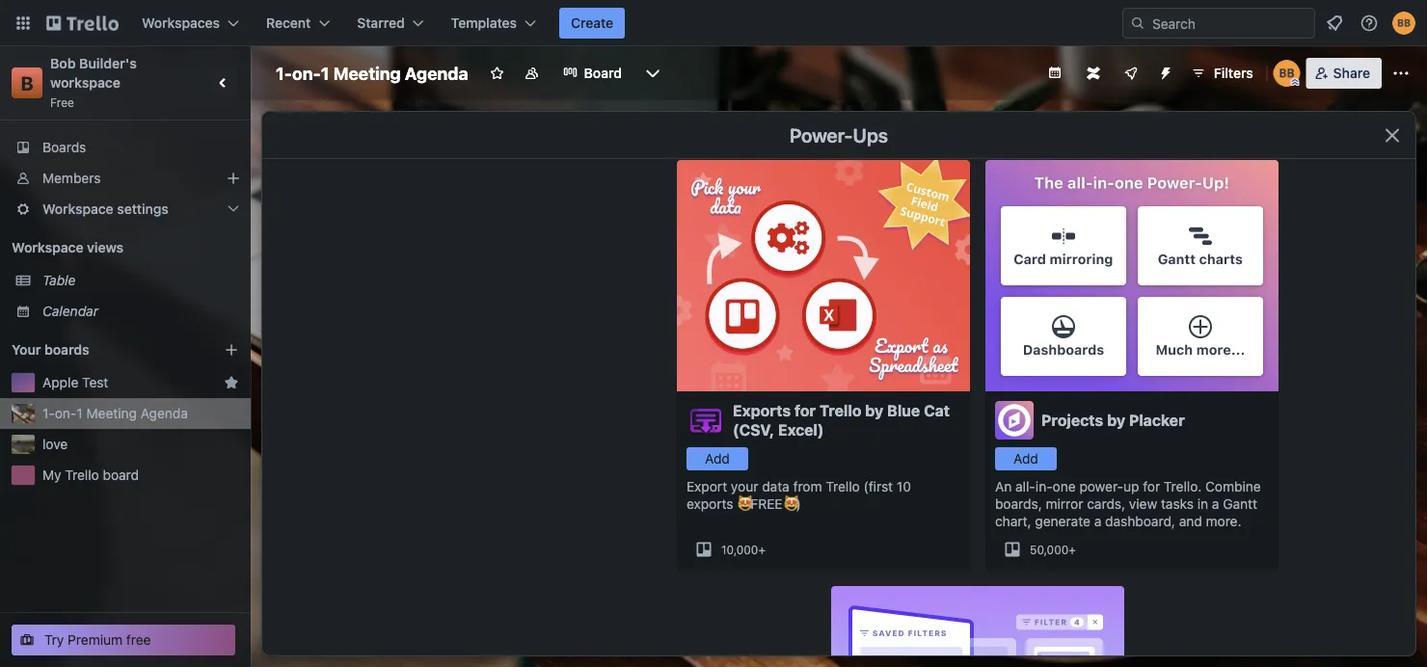 Task type: locate. For each thing, give the bounding box(es) containing it.
2 add from the left
[[1014, 451, 1039, 467]]

calendar
[[42, 303, 98, 319]]

a down cards,
[[1095, 514, 1102, 530]]

by
[[865, 402, 884, 420], [1107, 411, 1126, 430]]

in-
[[1036, 479, 1053, 495]]

0 horizontal spatial agenda
[[141, 406, 188, 422]]

2 add button from the left
[[996, 448, 1057, 471]]

filters button
[[1185, 58, 1260, 89]]

for up excel) at the bottom right of page
[[795, 402, 816, 420]]

table
[[42, 273, 76, 288]]

show menu image
[[1392, 64, 1411, 83]]

workspace up table on the top left of the page
[[12, 240, 83, 256]]

test
[[82, 375, 108, 391]]

bob builder (bobbuilder40) image right open information menu image
[[1393, 12, 1416, 35]]

templates button
[[440, 8, 548, 39]]

workspace inside popup button
[[42, 201, 113, 217]]

1 horizontal spatial on-
[[292, 63, 321, 83]]

1-on-1 meeting agenda inside 1-on-1 meeting agenda link
[[42, 406, 188, 422]]

by left placker
[[1107, 411, 1126, 430]]

add up "export"
[[705, 451, 730, 467]]

1 vertical spatial a
[[1095, 514, 1102, 530]]

workspace settings button
[[0, 194, 251, 225]]

add button for projects by placker
[[996, 448, 1057, 471]]

starred
[[357, 15, 405, 31]]

for
[[795, 402, 816, 420], [1143, 479, 1161, 495]]

my trello board link
[[42, 466, 239, 485]]

workspace for workspace views
[[12, 240, 83, 256]]

data
[[762, 479, 790, 495]]

automation image
[[1151, 58, 1178, 85]]

1- up love in the bottom left of the page
[[42, 406, 55, 422]]

trello up excel) at the bottom right of page
[[820, 402, 862, 420]]

starred icon image
[[224, 375, 239, 391]]

1 down recent 'dropdown button'
[[321, 63, 329, 83]]

customize views image
[[643, 64, 663, 83]]

0 horizontal spatial meeting
[[86, 406, 137, 422]]

0 vertical spatial for
[[795, 402, 816, 420]]

workspace
[[42, 201, 113, 217], [12, 240, 83, 256]]

on- down apple
[[55, 406, 77, 422]]

placker
[[1129, 411, 1185, 430]]

0 vertical spatial bob builder (bobbuilder40) image
[[1393, 12, 1416, 35]]

1 vertical spatial 1
[[77, 406, 83, 422]]

for inside an all-in-one power-up for trello. combine boards, mirror cards, view tasks in a gantt chart, generate a dashboard, and more.
[[1143, 479, 1161, 495]]

Search field
[[1146, 9, 1315, 38]]

trello right from
[[826, 479, 860, 495]]

boards,
[[996, 496, 1043, 512]]

+ for projects by placker
[[1069, 543, 1076, 557]]

projects by placker
[[1042, 411, 1185, 430]]

bob builder's workspace free
[[50, 55, 140, 109]]

add button up "export"
[[687, 448, 749, 471]]

1 horizontal spatial bob builder (bobbuilder40) image
[[1393, 12, 1416, 35]]

0 vertical spatial 1-on-1 meeting agenda
[[276, 63, 469, 83]]

boards
[[42, 139, 86, 155]]

0 horizontal spatial +
[[759, 543, 766, 557]]

add button
[[687, 448, 749, 471], [996, 448, 1057, 471]]

1 vertical spatial for
[[1143, 479, 1161, 495]]

0 horizontal spatial on-
[[55, 406, 77, 422]]

workspace for workspace settings
[[42, 201, 113, 217]]

1-on-1 meeting agenda inside the board name text field
[[276, 63, 469, 83]]

0 vertical spatial 1
[[321, 63, 329, 83]]

meeting
[[333, 63, 401, 83], [86, 406, 137, 422]]

1 add button from the left
[[687, 448, 749, 471]]

1 vertical spatial agenda
[[141, 406, 188, 422]]

2 + from the left
[[1069, 543, 1076, 557]]

a
[[1212, 496, 1220, 512], [1095, 514, 1102, 530]]

1 vertical spatial workspace
[[12, 240, 83, 256]]

1 horizontal spatial add button
[[996, 448, 1057, 471]]

trello
[[820, 402, 862, 420], [65, 467, 99, 483], [826, 479, 860, 495]]

add button for exports for trello by blue cat (csv, excel)
[[687, 448, 749, 471]]

on- down recent 'dropdown button'
[[292, 63, 321, 83]]

this member is an admin of this board. image
[[1291, 78, 1300, 87]]

(first
[[864, 479, 893, 495]]

1 horizontal spatial 1-on-1 meeting agenda
[[276, 63, 469, 83]]

meeting down starred
[[333, 63, 401, 83]]

0 horizontal spatial 1-
[[42, 406, 55, 422]]

agenda
[[405, 63, 469, 83], [141, 406, 188, 422]]

1- down "recent"
[[276, 63, 292, 83]]

1 horizontal spatial +
[[1069, 543, 1076, 557]]

1 add from the left
[[705, 451, 730, 467]]

+ down generate
[[1069, 543, 1076, 557]]

1-on-1 meeting agenda down starred
[[276, 63, 469, 83]]

exports
[[687, 496, 734, 512]]

1-
[[276, 63, 292, 83], [42, 406, 55, 422]]

gantt
[[1223, 496, 1258, 512]]

add button up all-
[[996, 448, 1057, 471]]

agenda up love link
[[141, 406, 188, 422]]

from
[[793, 479, 822, 495]]

meeting inside 1-on-1 meeting agenda link
[[86, 406, 137, 422]]

+ down 😻free😻)
[[759, 543, 766, 557]]

1 horizontal spatial 1
[[321, 63, 329, 83]]

apple test link
[[42, 373, 216, 393]]

0 horizontal spatial 1-on-1 meeting agenda
[[42, 406, 188, 422]]

trello inside export your data from trello (first 10 exports 😻free😻)
[[826, 479, 860, 495]]

bob builder (bobbuilder40) image right the 'filters' on the top of the page
[[1274, 60, 1301, 87]]

bob builder (bobbuilder40) image
[[1393, 12, 1416, 35], [1274, 60, 1301, 87]]

1 horizontal spatial for
[[1143, 479, 1161, 495]]

1 vertical spatial on-
[[55, 406, 77, 422]]

1 horizontal spatial 1-
[[276, 63, 292, 83]]

0 horizontal spatial by
[[865, 402, 884, 420]]

0 vertical spatial 1-
[[276, 63, 292, 83]]

0 horizontal spatial add
[[705, 451, 730, 467]]

0 vertical spatial on-
[[292, 63, 321, 83]]

+
[[759, 543, 766, 557], [1069, 543, 1076, 557]]

1 horizontal spatial agenda
[[405, 63, 469, 83]]

add up all-
[[1014, 451, 1039, 467]]

0 vertical spatial meeting
[[333, 63, 401, 83]]

1-on-1 meeting agenda down the apple test link at the left bottom of page
[[42, 406, 188, 422]]

0 horizontal spatial bob builder (bobbuilder40) image
[[1274, 60, 1301, 87]]

agenda left star or unstar board image
[[405, 63, 469, 83]]

excel)
[[778, 421, 824, 439]]

calendar link
[[42, 302, 239, 321]]

1 + from the left
[[759, 543, 766, 557]]

1 horizontal spatial add
[[1014, 451, 1039, 467]]

dashboard,
[[1106, 514, 1176, 530]]

members
[[42, 170, 101, 186]]

by left the blue
[[865, 402, 884, 420]]

0 horizontal spatial for
[[795, 402, 816, 420]]

1-on-1 meeting agenda
[[276, 63, 469, 83], [42, 406, 188, 422]]

by inside exports for trello by blue cat (csv, excel)
[[865, 402, 884, 420]]

board link
[[551, 58, 634, 89]]

for up view
[[1143, 479, 1161, 495]]

a right in
[[1212, 496, 1220, 512]]

cat
[[924, 402, 950, 420]]

0 vertical spatial agenda
[[405, 63, 469, 83]]

generate
[[1035, 514, 1091, 530]]

1 vertical spatial 1-on-1 meeting agenda
[[42, 406, 188, 422]]

boards link
[[0, 132, 251, 163]]

workspace views
[[12, 240, 124, 256]]

1-on-1 meeting agenda link
[[42, 404, 239, 423]]

bob
[[50, 55, 76, 71]]

filters
[[1214, 65, 1254, 81]]

workspace down members
[[42, 201, 113, 217]]

0 vertical spatial workspace
[[42, 201, 113, 217]]

on-
[[292, 63, 321, 83], [55, 406, 77, 422]]

meeting down test
[[86, 406, 137, 422]]

chart,
[[996, 514, 1032, 530]]

1 vertical spatial meeting
[[86, 406, 137, 422]]

+ for exports for trello by blue cat (csv, excel)
[[759, 543, 766, 557]]

1 down the apple test
[[77, 406, 83, 422]]

0 horizontal spatial 1
[[77, 406, 83, 422]]

1 horizontal spatial meeting
[[333, 63, 401, 83]]

0 vertical spatial a
[[1212, 496, 1220, 512]]

create button
[[560, 8, 625, 39]]

mirror
[[1046, 496, 1084, 512]]

add
[[705, 451, 730, 467], [1014, 451, 1039, 467]]

board
[[584, 65, 622, 81]]

love link
[[42, 435, 239, 454]]

back to home image
[[46, 8, 119, 39]]

0 horizontal spatial add button
[[687, 448, 749, 471]]

templates
[[451, 15, 517, 31]]



Task type: describe. For each thing, give the bounding box(es) containing it.
add for exports for trello by blue cat (csv, excel)
[[705, 451, 730, 467]]

(csv,
[[733, 421, 775, 439]]

members link
[[0, 163, 251, 194]]

all-
[[1016, 479, 1036, 495]]

export your data from trello (first 10 exports 😻free😻)
[[687, 479, 911, 512]]

an all-in-one power-up for trello. combine boards, mirror cards, view tasks in a gantt chart, generate a dashboard, and more.
[[996, 479, 1261, 530]]

on- inside the board name text field
[[292, 63, 321, 83]]

your boards with 4 items element
[[12, 339, 195, 362]]

board
[[103, 467, 139, 483]]

1 inside the board name text field
[[321, 63, 329, 83]]

50,000 +
[[1030, 543, 1076, 557]]

10,000 +
[[722, 543, 766, 557]]

for inside exports for trello by blue cat (csv, excel)
[[795, 402, 816, 420]]

bob builder's workspace link
[[50, 55, 140, 91]]

power-
[[1080, 479, 1124, 495]]

your
[[12, 342, 41, 358]]

your boards
[[12, 342, 89, 358]]

b
[[21, 71, 33, 94]]

Board name text field
[[266, 58, 478, 89]]

trello inside exports for trello by blue cat (csv, excel)
[[820, 402, 862, 420]]

boards
[[44, 342, 89, 358]]

star or unstar board image
[[490, 66, 505, 81]]

b link
[[12, 68, 42, 98]]

combine
[[1206, 479, 1261, 495]]

love
[[42, 436, 68, 452]]

and
[[1179, 514, 1203, 530]]

share button
[[1307, 58, 1382, 89]]

50,000
[[1030, 543, 1069, 557]]

add board image
[[224, 342, 239, 358]]

trello right my
[[65, 467, 99, 483]]

open information menu image
[[1360, 14, 1379, 33]]

tasks
[[1161, 496, 1194, 512]]

apple
[[42, 375, 78, 391]]

workspace navigation collapse icon image
[[210, 69, 237, 96]]

in
[[1198, 496, 1209, 512]]

export
[[687, 479, 727, 495]]

primary element
[[0, 0, 1428, 46]]

1- inside the board name text field
[[276, 63, 292, 83]]

workspace visible image
[[524, 66, 540, 81]]

exports for trello by blue cat (csv, excel)
[[733, 402, 950, 439]]

1 vertical spatial 1-
[[42, 406, 55, 422]]

0 horizontal spatial a
[[1095, 514, 1102, 530]]

power-ups
[[790, 123, 889, 146]]

10
[[897, 479, 911, 495]]

workspaces button
[[130, 8, 251, 39]]

apple test
[[42, 375, 108, 391]]

workspace
[[50, 75, 121, 91]]

add for projects by placker
[[1014, 451, 1039, 467]]

more.
[[1206, 514, 1242, 530]]

views
[[87, 240, 124, 256]]

1 vertical spatial bob builder (bobbuilder40) image
[[1274, 60, 1301, 87]]

recent
[[266, 15, 311, 31]]

try
[[44, 632, 64, 648]]

😻free😻)
[[737, 496, 801, 512]]

bob builder (bobbuilder40) image inside primary element
[[1393, 12, 1416, 35]]

settings
[[117, 201, 169, 217]]

workspaces
[[142, 15, 220, 31]]

starred button
[[346, 8, 436, 39]]

your
[[731, 479, 759, 495]]

builder's
[[79, 55, 137, 71]]

exports
[[733, 402, 791, 420]]

meeting inside the board name text field
[[333, 63, 401, 83]]

1 horizontal spatial a
[[1212, 496, 1220, 512]]

search image
[[1131, 15, 1146, 31]]

confluence icon image
[[1087, 67, 1100, 80]]

power ups image
[[1124, 66, 1139, 81]]

agenda inside the board name text field
[[405, 63, 469, 83]]

view
[[1130, 496, 1158, 512]]

ups
[[853, 123, 889, 146]]

1 horizontal spatial by
[[1107, 411, 1126, 430]]

my trello board
[[42, 467, 139, 483]]

switch to… image
[[14, 14, 33, 33]]

0 notifications image
[[1323, 12, 1347, 35]]

cards,
[[1087, 496, 1126, 512]]

my
[[42, 467, 61, 483]]

free
[[50, 95, 74, 109]]

an
[[996, 479, 1012, 495]]

create
[[571, 15, 614, 31]]

10,000
[[722, 543, 759, 557]]

workspace settings
[[42, 201, 169, 217]]

one
[[1053, 479, 1076, 495]]

recent button
[[255, 8, 342, 39]]

premium
[[68, 632, 123, 648]]

share
[[1334, 65, 1371, 81]]

projects
[[1042, 411, 1104, 430]]

try premium free button
[[12, 625, 235, 656]]

calendar power-up image
[[1047, 65, 1063, 80]]

table link
[[42, 271, 239, 290]]

power-
[[790, 123, 853, 146]]

blue
[[887, 402, 920, 420]]

up
[[1124, 479, 1140, 495]]

try premium free
[[44, 632, 151, 648]]

free
[[126, 632, 151, 648]]

trello.
[[1164, 479, 1202, 495]]



Task type: vqa. For each thing, say whether or not it's contained in the screenshot.
sm image inside the Archive "link"
no



